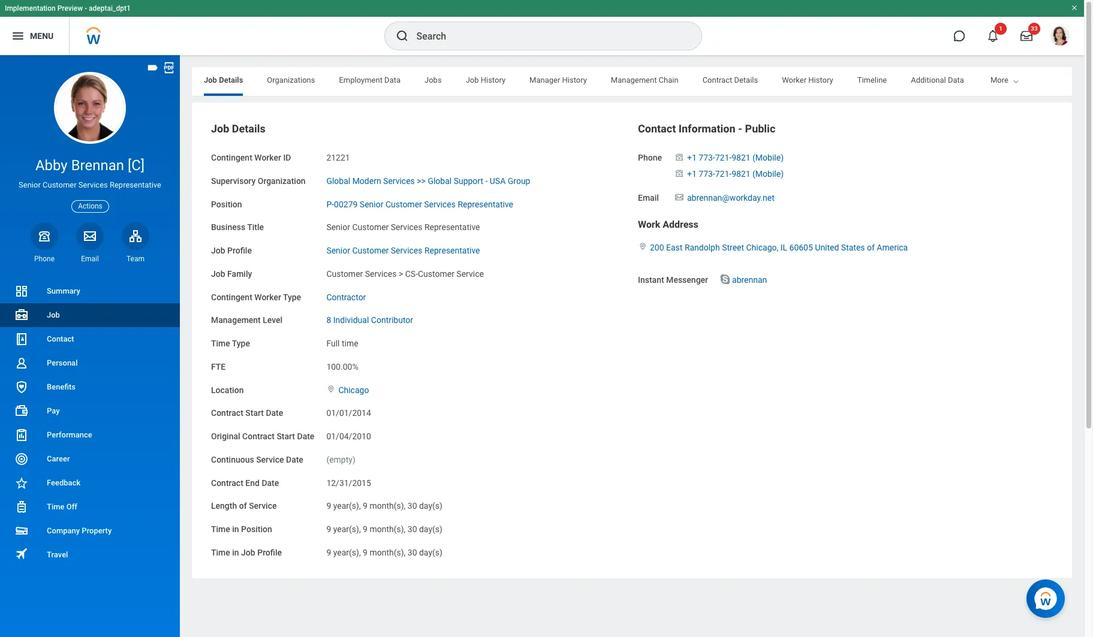 Task type: vqa. For each thing, say whether or not it's contained in the screenshot.


Task type: locate. For each thing, give the bounding box(es) containing it.
1 horizontal spatial -
[[486, 176, 488, 186]]

flexible 
[[1067, 76, 1094, 85]]

benefits image
[[14, 380, 29, 395]]

service down the original contract start date on the bottom left of page
[[256, 455, 284, 465]]

job details
[[204, 76, 243, 85], [211, 122, 266, 135]]

+1 773-721-9821 (mobile) link up abrennan@workday.net link
[[688, 167, 784, 179]]

0 horizontal spatial phone image
[[36, 229, 53, 243]]

in down 'length of service'
[[232, 525, 239, 535]]

1 vertical spatial 721-
[[716, 169, 732, 179]]

2 day(s) from the top
[[419, 525, 443, 535]]

job image
[[14, 308, 29, 323]]

1 +1 from the top
[[688, 153, 697, 163]]

full time element
[[327, 337, 359, 349]]

- left usa
[[486, 176, 488, 186]]

job family element
[[327, 262, 484, 280]]

1 vertical spatial (mobile)
[[753, 169, 784, 179]]

773- for 1st '+1 773-721-9821 (mobile)' link from the bottom of the items selected list
[[699, 169, 716, 179]]

1 horizontal spatial global
[[428, 176, 452, 186]]

2 +1 from the top
[[688, 169, 697, 179]]

(mobile)
[[753, 153, 784, 163], [753, 169, 784, 179]]

2 +1 773-721-9821 (mobile) from the top
[[688, 169, 784, 179]]

3 30 from the top
[[408, 548, 417, 558]]

0 vertical spatial email
[[639, 193, 659, 203]]

0 vertical spatial contact
[[639, 122, 676, 135]]

fte
[[211, 362, 226, 372]]

773- right phone image
[[699, 153, 716, 163]]

company
[[47, 527, 80, 536]]

0 vertical spatial phone image
[[675, 168, 685, 178]]

1 +1 773-721-9821 (mobile) link from the top
[[688, 151, 784, 163]]

contract details
[[703, 76, 759, 85]]

job history
[[466, 76, 506, 85]]

0 vertical spatial in
[[232, 525, 239, 535]]

200 east randolph street chicago, il 60605 united states of america
[[651, 243, 909, 253]]

customer up business title element at the top of the page
[[386, 200, 422, 209]]

1 vertical spatial 9 year(s), 9 month(s), 30 day(s)
[[327, 525, 443, 535]]

jobs
[[425, 76, 442, 85]]

states
[[842, 243, 866, 253]]

services left >
[[365, 269, 397, 279]]

1 contingent from the top
[[211, 153, 253, 163]]

2 721- from the top
[[716, 169, 732, 179]]

contact for contact information - public
[[639, 122, 676, 135]]

1 vertical spatial phone
[[34, 255, 55, 263]]

0 vertical spatial 721-
[[716, 153, 732, 163]]

company property image
[[14, 524, 29, 539]]

mail image inside 'popup button'
[[83, 229, 97, 243]]

view team image
[[128, 229, 143, 243]]

721- for 1st '+1 773-721-9821 (mobile)' link from the top
[[716, 153, 732, 163]]

0 vertical spatial (mobile)
[[753, 153, 784, 163]]

0 vertical spatial service
[[457, 269, 484, 279]]

feedback image
[[14, 476, 29, 491]]

phone abby brennan [c] element
[[31, 254, 58, 264]]

contingent up supervisory
[[211, 153, 253, 163]]

1 (mobile) from the top
[[753, 153, 784, 163]]

9821 up abrennan@workday.net link
[[732, 169, 751, 179]]

type left contractor
[[283, 293, 301, 302]]

- inside group
[[739, 122, 743, 135]]

3 9 year(s), 9 month(s), 30 day(s) from the top
[[327, 548, 443, 558]]

date down the original contract start date on the bottom left of page
[[286, 455, 304, 465]]

location image
[[327, 385, 336, 393]]

customer down 00279
[[353, 223, 389, 232]]

navigation pane region
[[0, 55, 180, 638]]

0 horizontal spatial start
[[246, 409, 264, 418]]

1 horizontal spatial of
[[868, 243, 875, 253]]

1 vertical spatial management
[[211, 316, 261, 325]]

1 vertical spatial phone image
[[36, 229, 53, 243]]

2 vertical spatial month(s),
[[370, 548, 406, 558]]

phone up "summary"
[[34, 255, 55, 263]]

1 vertical spatial contingent
[[211, 293, 253, 302]]

0 vertical spatial year(s),
[[333, 502, 361, 511]]

1 button
[[981, 23, 1008, 49]]

-
[[85, 4, 87, 13], [739, 122, 743, 135], [486, 176, 488, 186]]

8 individual contributor
[[327, 316, 414, 325]]

9821 for 1st '+1 773-721-9821 (mobile)' link from the top
[[732, 153, 751, 163]]

abrennan link
[[733, 273, 768, 285]]

year(s), inside the time in job profile 'element'
[[333, 548, 361, 558]]

position up business
[[211, 200, 242, 209]]

contract for details
[[703, 76, 733, 85]]

1 vertical spatial start
[[277, 432, 295, 442]]

date for continuous service date
[[286, 455, 304, 465]]

type
[[283, 293, 301, 302], [232, 339, 250, 349]]

job inside job link
[[47, 311, 60, 320]]

employment data
[[339, 76, 401, 85]]

contingent
[[211, 153, 253, 163], [211, 293, 253, 302]]

1 vertical spatial +1
[[688, 169, 697, 179]]

- right preview
[[85, 4, 87, 13]]

chicago,
[[747, 243, 779, 253]]

original
[[211, 432, 240, 442]]

1 vertical spatial in
[[232, 548, 239, 558]]

+1 773-721-9821 (mobile)
[[688, 153, 784, 163], [688, 169, 784, 179]]

2 year(s), from the top
[[333, 525, 361, 535]]

year(s), up the time in job profile 'element'
[[333, 525, 361, 535]]

1 horizontal spatial mail image
[[675, 192, 685, 202]]

time left off
[[47, 503, 65, 512]]

customer inside navigation pane region
[[43, 181, 77, 190]]

start
[[246, 409, 264, 418], [277, 432, 295, 442]]

2 773- from the top
[[699, 169, 716, 179]]

senior
[[19, 181, 41, 190], [360, 200, 384, 209], [327, 223, 350, 232], [327, 246, 350, 256]]

implementation
[[5, 4, 56, 13]]

2 vertical spatial service
[[249, 502, 277, 511]]

1 vertical spatial 9821
[[732, 169, 751, 179]]

services up senior customer services representative link
[[391, 223, 423, 232]]

mail image
[[675, 192, 685, 202], [83, 229, 97, 243]]

phone image up phone abby brennan [c] element
[[36, 229, 53, 243]]

randolph
[[685, 243, 721, 253]]

9 year(s), 9 month(s), 30 day(s) up the time in job profile 'element'
[[327, 525, 443, 535]]

2 contingent from the top
[[211, 293, 253, 302]]

contract start date element
[[327, 402, 371, 419]]

day(s) inside time in position element
[[419, 525, 443, 535]]

1 721- from the top
[[716, 153, 732, 163]]

3 history from the left
[[809, 76, 834, 85]]

1 vertical spatial 773-
[[699, 169, 716, 179]]

2 horizontal spatial -
[[739, 122, 743, 135]]

services up 'job family' element
[[391, 246, 423, 256]]

month(s), up time in position element
[[370, 502, 406, 511]]

2 30 from the top
[[408, 525, 417, 535]]

day(s) inside length of service element
[[419, 502, 443, 511]]

of right length
[[239, 502, 247, 511]]

- left the public
[[739, 122, 743, 135]]

year(s), down time in position element
[[333, 548, 361, 558]]

3 day(s) from the top
[[419, 548, 443, 558]]

3 month(s), from the top
[[370, 548, 406, 558]]

position up time in job profile on the left of page
[[241, 525, 272, 535]]

contract down location
[[211, 409, 244, 418]]

month(s), down time in position element
[[370, 548, 406, 558]]

global down 21221
[[327, 176, 351, 186]]

representative inside p-00279 senior customer services representative "link"
[[458, 200, 514, 209]]

representative down usa
[[458, 200, 514, 209]]

senior down 00279
[[327, 223, 350, 232]]

customer inside "link"
[[386, 200, 422, 209]]

type down management level
[[232, 339, 250, 349]]

contingent worker type
[[211, 293, 301, 302]]

team
[[127, 255, 145, 263]]

representative up 'job family' element
[[425, 246, 480, 256]]

feedback link
[[0, 472, 180, 496]]

year(s), for length of service
[[333, 502, 361, 511]]

business title element
[[327, 216, 480, 233]]

+1 right phone image
[[688, 153, 697, 163]]

0 vertical spatial +1 773-721-9821 (mobile) link
[[688, 151, 784, 163]]

0 vertical spatial start
[[246, 409, 264, 418]]

year(s), inside length of service element
[[333, 502, 361, 511]]

service right cs-
[[457, 269, 484, 279]]

data right additional at the right
[[949, 76, 965, 85]]

+1 773-721-9821 (mobile) link
[[688, 151, 784, 163], [688, 167, 784, 179]]

history for manager history
[[563, 76, 587, 85]]

1 history from the left
[[481, 76, 506, 85]]

1 vertical spatial email
[[81, 255, 99, 263]]

contact information - public group
[[639, 122, 1054, 288]]

history left manager
[[481, 76, 506, 85]]

representative down 'p-00279 senior customer services representative'
[[425, 223, 480, 232]]

0 vertical spatial day(s)
[[419, 502, 443, 511]]

mail image up 'address'
[[675, 192, 685, 202]]

9821 for 1st '+1 773-721-9821 (mobile)' link from the bottom of the items selected list
[[732, 169, 751, 179]]

time up fte at the left bottom of the page
[[211, 339, 230, 349]]

day(s) for time in position
[[419, 525, 443, 535]]

0 vertical spatial senior customer services representative
[[19, 181, 161, 190]]

30 down time in position element
[[408, 548, 417, 558]]

service inside 'job family' element
[[457, 269, 484, 279]]

+1 773-721-9821 (mobile) up abrennan@workday.net link
[[688, 169, 784, 179]]

contingent down job family on the left of page
[[211, 293, 253, 302]]

profile down time in position on the left bottom of the page
[[258, 548, 282, 558]]

year(s), for time in position
[[333, 525, 361, 535]]

time in position
[[211, 525, 272, 535]]

1 vertical spatial year(s),
[[333, 525, 361, 535]]

date
[[266, 409, 283, 418], [297, 432, 315, 442], [286, 455, 304, 465], [262, 479, 279, 488]]

phone image inside popup button
[[36, 229, 53, 243]]

contact image
[[14, 332, 29, 347]]

- for adeptai_dpt1
[[85, 4, 87, 13]]

manager history
[[530, 76, 587, 85]]

start up the original contract start date on the bottom left of page
[[246, 409, 264, 418]]

(mobile) for 1st '+1 773-721-9821 (mobile)' link from the bottom of the items selected list
[[753, 169, 784, 179]]

abby brennan [c]
[[35, 157, 145, 174]]

9 year(s), 9 month(s), 30 day(s)
[[327, 502, 443, 511], [327, 525, 443, 535], [327, 548, 443, 558]]

personal link
[[0, 352, 180, 376]]

contract
[[703, 76, 733, 85], [211, 409, 244, 418], [242, 432, 275, 442], [211, 479, 244, 488]]

representative inside senior customer services representative link
[[425, 246, 480, 256]]

1 horizontal spatial email
[[639, 193, 659, 203]]

p-
[[327, 200, 334, 209]]

mail image up email abby brennan [c] element
[[83, 229, 97, 243]]

2 vertical spatial day(s)
[[419, 548, 443, 558]]

phone image down phone image
[[675, 168, 685, 178]]

global
[[327, 176, 351, 186], [428, 176, 452, 186]]

service down the end
[[249, 502, 277, 511]]

0 horizontal spatial mail image
[[83, 229, 97, 243]]

in for position
[[232, 525, 239, 535]]

senior inside business title element
[[327, 223, 350, 232]]

senior customer services representative up 'job family' element
[[327, 246, 480, 256]]

721- up abrennan@workday.net link
[[716, 169, 732, 179]]

1 horizontal spatial management
[[611, 76, 657, 85]]

modern
[[353, 176, 381, 186]]

2 data from the left
[[949, 76, 965, 85]]

email up work
[[639, 193, 659, 203]]

0 horizontal spatial -
[[85, 4, 87, 13]]

details up the "contingent worker id"
[[232, 122, 266, 135]]

(empty)
[[327, 455, 356, 465]]

il
[[781, 243, 788, 253]]

time for time in job profile
[[211, 548, 230, 558]]

30 up the time in job profile 'element'
[[408, 525, 417, 535]]

0 horizontal spatial data
[[385, 76, 401, 85]]

0 vertical spatial +1
[[688, 153, 697, 163]]

cs-
[[405, 269, 418, 279]]

1 +1 773-721-9821 (mobile) from the top
[[688, 153, 784, 163]]

2 vertical spatial -
[[486, 176, 488, 186]]

1 day(s) from the top
[[419, 502, 443, 511]]

customer
[[43, 181, 77, 190], [386, 200, 422, 209], [353, 223, 389, 232], [353, 246, 389, 256], [327, 269, 363, 279], [418, 269, 455, 279]]

1 vertical spatial type
[[232, 339, 250, 349]]

job profile
[[211, 246, 252, 256]]

3 year(s), from the top
[[333, 548, 361, 558]]

2 vertical spatial 9 year(s), 9 month(s), 30 day(s)
[[327, 548, 443, 558]]

2 vertical spatial year(s),
[[333, 548, 361, 558]]

customer up 'job family' element
[[353, 246, 389, 256]]

1 vertical spatial day(s)
[[419, 525, 443, 535]]

job details up the "contingent worker id"
[[211, 122, 266, 135]]

services
[[384, 176, 415, 186], [78, 181, 108, 190], [424, 200, 456, 209], [391, 223, 423, 232], [391, 246, 423, 256], [365, 269, 397, 279]]

1 horizontal spatial contact
[[639, 122, 676, 135]]

list
[[0, 280, 180, 568]]

abrennan@workday.net
[[688, 193, 775, 203]]

2 horizontal spatial history
[[809, 76, 834, 85]]

2 +1 773-721-9821 (mobile) link from the top
[[688, 167, 784, 179]]

chain
[[659, 76, 679, 85]]

p-00279 senior customer services representative link
[[327, 197, 514, 209]]

continuous
[[211, 455, 254, 465]]

9821 down the public
[[732, 153, 751, 163]]

0 vertical spatial type
[[283, 293, 301, 302]]

chicago link
[[339, 383, 369, 395]]

- inside 'job details' group
[[486, 176, 488, 186]]

data
[[385, 76, 401, 85], [949, 76, 965, 85]]

senior inside navigation pane region
[[19, 181, 41, 190]]

senior down modern
[[360, 200, 384, 209]]

0 horizontal spatial email
[[81, 255, 99, 263]]

- inside menu banner
[[85, 4, 87, 13]]

day(s) inside the time in job profile 'element'
[[419, 548, 443, 558]]

1 horizontal spatial phone
[[639, 153, 663, 163]]

performance link
[[0, 424, 180, 448]]

9 year(s), 9 month(s), 30 day(s) for time in position
[[327, 525, 443, 535]]

1 vertical spatial contact
[[47, 335, 74, 344]]

contract up length
[[211, 479, 244, 488]]

0 vertical spatial month(s),
[[370, 502, 406, 511]]

1 30 from the top
[[408, 502, 417, 511]]

length of service element
[[327, 495, 443, 512]]

1 vertical spatial 30
[[408, 525, 417, 535]]

history for worker history
[[809, 76, 834, 85]]

contract right chain
[[703, 76, 733, 85]]

2 in from the top
[[232, 548, 239, 558]]

1 vertical spatial +1 773-721-9821 (mobile) link
[[688, 167, 784, 179]]

more
[[991, 76, 1009, 85]]

0 vertical spatial 773-
[[699, 153, 716, 163]]

start up continuous service date
[[277, 432, 295, 442]]

management inside 'job details' group
[[211, 316, 261, 325]]

management inside tab list
[[611, 76, 657, 85]]

0 vertical spatial 9821
[[732, 153, 751, 163]]

0 horizontal spatial profile
[[228, 246, 252, 256]]

1 vertical spatial -
[[739, 122, 743, 135]]

9 year(s), 9 month(s), 30 day(s) for length of service
[[327, 502, 443, 511]]

day(s) up time in position element
[[419, 502, 443, 511]]

1 9 year(s), 9 month(s), 30 day(s) from the top
[[327, 502, 443, 511]]

customer up contractor "link"
[[327, 269, 363, 279]]

1 year(s), from the top
[[333, 502, 361, 511]]

contract inside tab list
[[703, 76, 733, 85]]

history right manager
[[563, 76, 587, 85]]

services inside business title element
[[391, 223, 423, 232]]

+1 for 1st '+1 773-721-9821 (mobile)' link from the top
[[688, 153, 697, 163]]

original contract start date element
[[327, 425, 371, 443]]

month(s), inside the time in job profile 'element'
[[370, 548, 406, 558]]

contact inside group
[[639, 122, 676, 135]]

time inside list
[[47, 503, 65, 512]]

2 vertical spatial senior customer services representative
[[327, 246, 480, 256]]

management left chain
[[611, 76, 657, 85]]

contact inside navigation pane region
[[47, 335, 74, 344]]

+1 773-721-9821 (mobile) link down the public
[[688, 151, 784, 163]]

1 vertical spatial month(s),
[[370, 525, 406, 535]]

+1 773-721-9821 (mobile) for 1st '+1 773-721-9821 (mobile)' link from the top
[[688, 153, 784, 163]]

2 (mobile) from the top
[[753, 169, 784, 179]]

month(s), inside length of service element
[[370, 502, 406, 511]]

1 vertical spatial senior customer services representative
[[327, 223, 480, 232]]

representative
[[110, 181, 161, 190], [458, 200, 514, 209], [425, 223, 480, 232], [425, 246, 480, 256]]

job down "summary"
[[47, 311, 60, 320]]

day(s) for length of service
[[419, 502, 443, 511]]

global right >>
[[428, 176, 452, 186]]

of right states
[[868, 243, 875, 253]]

contingent for contingent worker id
[[211, 153, 253, 163]]

contingent for contingent worker type
[[211, 293, 253, 302]]

30 for time in position
[[408, 525, 417, 535]]

senior customer services representative up senior customer services representative link
[[327, 223, 480, 232]]

search image
[[395, 29, 410, 43]]

0 vertical spatial management
[[611, 76, 657, 85]]

details up job details button
[[219, 76, 243, 85]]

30 inside time in position element
[[408, 525, 417, 535]]

1 global from the left
[[327, 176, 351, 186]]

level
[[263, 316, 283, 325]]

0 horizontal spatial global
[[327, 176, 351, 186]]

30 up time in position element
[[408, 502, 417, 511]]

(mobile) down the public
[[753, 153, 784, 163]]

day(s) down time in position element
[[419, 548, 443, 558]]

phone left phone image
[[639, 153, 663, 163]]

1 vertical spatial +1 773-721-9821 (mobile)
[[688, 169, 784, 179]]

security
[[1015, 76, 1043, 85]]

2 history from the left
[[563, 76, 587, 85]]

position
[[211, 200, 242, 209], [241, 525, 272, 535]]

contract for start
[[211, 409, 244, 418]]

0 horizontal spatial phone
[[34, 255, 55, 263]]

30 for length of service
[[408, 502, 417, 511]]

representative down [c]
[[110, 181, 161, 190]]

0 horizontal spatial management
[[211, 316, 261, 325]]

career link
[[0, 448, 180, 472]]

1 vertical spatial mail image
[[83, 229, 97, 243]]

2 9 year(s), 9 month(s), 30 day(s) from the top
[[327, 525, 443, 535]]

services down the global modern services >> global support - usa group
[[424, 200, 456, 209]]

senior customer services representative for senior customer services representative link
[[327, 246, 480, 256]]

0 vertical spatial job details
[[204, 76, 243, 85]]

1 vertical spatial job details
[[211, 122, 266, 135]]

date up the original contract start date on the bottom left of page
[[266, 409, 283, 418]]

30 inside the time in job profile 'element'
[[408, 548, 417, 558]]

services down abby brennan [c]
[[78, 181, 108, 190]]

global modern services >> global support - usa group
[[327, 176, 531, 186]]

month(s), inside time in position element
[[370, 525, 406, 535]]

chicago
[[339, 386, 369, 395]]

senior customer services representative down abby brennan [c]
[[19, 181, 161, 190]]

time in job profile
[[211, 548, 282, 558]]

tab list
[[192, 67, 1094, 96]]

senior customer services representative
[[19, 181, 161, 190], [327, 223, 480, 232], [327, 246, 480, 256]]

phone image
[[675, 168, 685, 178], [36, 229, 53, 243]]

1 horizontal spatial phone image
[[675, 168, 685, 178]]

0 horizontal spatial contact
[[47, 335, 74, 344]]

contractor
[[327, 293, 366, 302]]

day(s) up the time in job profile 'element'
[[419, 525, 443, 535]]

in for job
[[232, 548, 239, 558]]

history left timeline
[[809, 76, 834, 85]]

0 vertical spatial -
[[85, 4, 87, 13]]

job details up job details button
[[204, 76, 243, 85]]

contributor
[[371, 316, 414, 325]]

inbox large image
[[1021, 30, 1033, 42]]

9 year(s), 9 month(s), 30 day(s) up time in position element
[[327, 502, 443, 511]]

management up time type
[[211, 316, 261, 325]]

1 vertical spatial profile
[[258, 548, 282, 558]]

management for management level
[[211, 316, 261, 325]]

customer down abby
[[43, 181, 77, 190]]

2 month(s), from the top
[[370, 525, 406, 535]]

1 vertical spatial of
[[239, 502, 247, 511]]

0 horizontal spatial history
[[481, 76, 506, 85]]

time down time in position on the left bottom of the page
[[211, 548, 230, 558]]

notifications large image
[[988, 30, 1000, 42]]

9 year(s), 9 month(s), 30 day(s) down time in position element
[[327, 548, 443, 558]]

30 inside length of service element
[[408, 502, 417, 511]]

1 horizontal spatial data
[[949, 76, 965, 85]]

(mobile) for 1st '+1 773-721-9821 (mobile)' link from the top
[[753, 153, 784, 163]]

0 vertical spatial 9 year(s), 9 month(s), 30 day(s)
[[327, 502, 443, 511]]

0 vertical spatial 30
[[408, 502, 417, 511]]

1 month(s), from the top
[[370, 502, 406, 511]]

+1 773-721-9821 (mobile) down the public
[[688, 153, 784, 163]]

0 vertical spatial contingent
[[211, 153, 253, 163]]

customer inside business title element
[[353, 223, 389, 232]]

0 horizontal spatial of
[[239, 502, 247, 511]]

month(s), up the time in job profile 'element'
[[370, 525, 406, 535]]

1 9821 from the top
[[732, 153, 751, 163]]

721-
[[716, 153, 732, 163], [716, 169, 732, 179]]

1 data from the left
[[385, 76, 401, 85]]

date right the end
[[262, 479, 279, 488]]

0 vertical spatial of
[[868, 243, 875, 253]]

2 vertical spatial 30
[[408, 548, 417, 558]]

contract for end
[[211, 479, 244, 488]]

1 773- from the top
[[699, 153, 716, 163]]

1 horizontal spatial type
[[283, 293, 301, 302]]

+1 for 1st '+1 773-721-9821 (mobile)' link from the bottom of the items selected list
[[688, 169, 697, 179]]

1 horizontal spatial history
[[563, 76, 587, 85]]

contact up 'personal'
[[47, 335, 74, 344]]

2 9821 from the top
[[732, 169, 751, 179]]

0 vertical spatial phone
[[639, 153, 663, 163]]

year(s), inside time in position element
[[333, 525, 361, 535]]

time down length
[[211, 525, 230, 535]]

1 in from the top
[[232, 525, 239, 535]]

contact
[[639, 122, 676, 135], [47, 335, 74, 344]]

personal
[[47, 359, 78, 368]]

month(s), for length of service
[[370, 502, 406, 511]]

0 vertical spatial +1 773-721-9821 (mobile)
[[688, 153, 784, 163]]

month(s), for time in position
[[370, 525, 406, 535]]

tag image
[[146, 61, 160, 74]]

1 horizontal spatial profile
[[258, 548, 282, 558]]

service
[[457, 269, 484, 279], [256, 455, 284, 465], [249, 502, 277, 511]]

work address
[[639, 219, 699, 231]]

job details inside group
[[211, 122, 266, 135]]



Task type: describe. For each thing, give the bounding box(es) containing it.
business title
[[211, 223, 264, 232]]

additional data
[[912, 76, 965, 85]]

history for job history
[[481, 76, 506, 85]]

actions
[[78, 202, 102, 210]]

abrennan
[[733, 275, 768, 285]]

phone image
[[675, 152, 685, 162]]

instant
[[639, 275, 665, 285]]

01/01/2014
[[327, 409, 371, 418]]

contingent worker id element
[[327, 146, 350, 164]]

performance
[[47, 431, 92, 440]]

organization
[[258, 176, 306, 186]]

preview
[[57, 4, 83, 13]]

time in position element
[[327, 518, 443, 536]]

year(s), for time in job profile
[[333, 548, 361, 558]]

100.00%
[[327, 362, 359, 372]]

job family
[[211, 269, 252, 279]]

email inside 'popup button'
[[81, 255, 99, 263]]

list containing summary
[[0, 280, 180, 568]]

senior customer services representative for business title element at the top of the page
[[327, 223, 480, 232]]

off
[[66, 503, 77, 512]]

team abby brennan [c] element
[[122, 254, 149, 264]]

of inside 'job details' group
[[239, 502, 247, 511]]

fte element
[[327, 355, 359, 373]]

skype image
[[720, 274, 732, 286]]

organizations
[[267, 76, 315, 85]]

0 horizontal spatial type
[[232, 339, 250, 349]]

tab list containing job details
[[192, 67, 1094, 96]]

contact information - public button
[[639, 122, 776, 135]]

pay
[[47, 407, 60, 416]]

job up job details button
[[204, 76, 217, 85]]

30 for time in job profile
[[408, 548, 417, 558]]

customer services > cs-customer service
[[327, 269, 484, 279]]

job down business
[[211, 246, 225, 256]]

date for contract end date
[[262, 479, 279, 488]]

united
[[816, 243, 840, 253]]

contract end date element
[[327, 471, 371, 489]]

0 vertical spatial position
[[211, 200, 242, 209]]

p-00279 senior customer services representative
[[327, 200, 514, 209]]

travel image
[[14, 548, 29, 562]]

1 vertical spatial service
[[256, 455, 284, 465]]

group
[[508, 176, 531, 186]]

phone button
[[31, 222, 58, 264]]

time off
[[47, 503, 77, 512]]

work
[[639, 219, 661, 231]]

support
[[454, 176, 484, 186]]

items selected list
[[675, 151, 804, 181]]

services inside "link"
[[424, 200, 456, 209]]

email abby brennan [c] element
[[76, 254, 104, 264]]

721- for 1st '+1 773-721-9821 (mobile)' link from the bottom of the items selected list
[[716, 169, 732, 179]]

summary
[[47, 287, 80, 296]]

senior inside "link"
[[360, 200, 384, 209]]

close environment banner image
[[1072, 4, 1079, 11]]

details up the public
[[735, 76, 759, 85]]

33
[[1032, 25, 1039, 32]]

time for time in position
[[211, 525, 230, 535]]

200 east randolph street chicago, il 60605 united states of america link
[[651, 241, 909, 253]]

brennan
[[71, 157, 124, 174]]

location image
[[639, 243, 648, 251]]

justify image
[[11, 29, 25, 43]]

time in job profile element
[[327, 541, 443, 559]]

contact link
[[0, 328, 180, 352]]

[c]
[[128, 157, 145, 174]]

public
[[746, 122, 776, 135]]

full time
[[327, 339, 359, 349]]

phone inside popup button
[[34, 255, 55, 263]]

contract up continuous service date
[[242, 432, 275, 442]]

773- for 1st '+1 773-721-9821 (mobile)' link from the top
[[699, 153, 716, 163]]

+1 773-721-9821 (mobile) for 1st '+1 773-721-9821 (mobile)' link from the bottom of the items selected list
[[688, 169, 784, 179]]

job details group
[[211, 122, 627, 560]]

contractor link
[[327, 290, 366, 302]]

messenger
[[667, 275, 709, 285]]

time
[[342, 339, 359, 349]]

menu button
[[0, 17, 69, 55]]

job link
[[0, 304, 180, 328]]

global modern services >> global support - usa group link
[[327, 174, 531, 186]]

services inside 'job family' element
[[365, 269, 397, 279]]

1 vertical spatial position
[[241, 525, 272, 535]]

manager
[[530, 76, 561, 85]]

supervisory
[[211, 176, 256, 186]]

pay image
[[14, 404, 29, 419]]

street
[[723, 243, 745, 253]]

21221
[[327, 153, 350, 163]]

company property
[[47, 527, 112, 536]]

Search Workday  search field
[[417, 23, 677, 49]]

management chain
[[611, 76, 679, 85]]

feedback
[[47, 479, 81, 488]]

representative inside navigation pane region
[[110, 181, 161, 190]]

representative inside business title element
[[425, 223, 480, 232]]

management level
[[211, 316, 283, 325]]

usa
[[490, 176, 506, 186]]

menu banner
[[0, 0, 1085, 55]]

view printable version (pdf) image
[[163, 61, 176, 74]]

benefits
[[47, 383, 76, 392]]

senior customer services representative link
[[327, 244, 480, 256]]

phone inside contact information - public group
[[639, 153, 663, 163]]

services inside navigation pane region
[[78, 181, 108, 190]]

additional
[[912, 76, 947, 85]]

america
[[878, 243, 909, 253]]

1
[[1000, 25, 1003, 32]]

0 vertical spatial profile
[[228, 246, 252, 256]]

12/31/2015
[[327, 479, 371, 488]]

date left 01/04/2010
[[297, 432, 315, 442]]

contingent worker id
[[211, 153, 291, 163]]

family
[[228, 269, 252, 279]]

job details inside tab list
[[204, 76, 243, 85]]

time off image
[[14, 500, 29, 515]]

information
[[679, 122, 736, 135]]

location
[[211, 386, 244, 395]]

personal image
[[14, 356, 29, 371]]

data for additional data
[[949, 76, 965, 85]]

management for management chain
[[611, 76, 657, 85]]

2 global from the left
[[428, 176, 452, 186]]

time for time off
[[47, 503, 65, 512]]

email inside contact information - public group
[[639, 193, 659, 203]]

contact for contact
[[47, 335, 74, 344]]

individual
[[333, 316, 369, 325]]

performance image
[[14, 428, 29, 443]]

phone image inside items selected list
[[675, 168, 685, 178]]

career
[[47, 455, 70, 464]]

senior customer services representative inside navigation pane region
[[19, 181, 161, 190]]

time type
[[211, 339, 250, 349]]

200
[[651, 243, 665, 253]]

title
[[247, 223, 264, 232]]

33 button
[[1014, 23, 1041, 49]]

profile logan mcneil image
[[1051, 26, 1071, 48]]

job details button
[[211, 122, 266, 135]]

implementation preview -   adeptai_dpt1
[[5, 4, 131, 13]]

date for contract start date
[[266, 409, 283, 418]]

career image
[[14, 452, 29, 467]]

abby
[[35, 157, 68, 174]]

team link
[[122, 222, 149, 264]]

property
[[82, 527, 112, 536]]

summary image
[[14, 284, 29, 299]]

worker security
[[989, 76, 1043, 85]]

pay link
[[0, 400, 180, 424]]

- for public
[[739, 122, 743, 135]]

end
[[246, 479, 260, 488]]

contact information - public
[[639, 122, 776, 135]]

travel link
[[0, 544, 180, 568]]

length
[[211, 502, 237, 511]]

customer right >
[[418, 269, 455, 279]]

job down time in position on the left bottom of the page
[[241, 548, 255, 558]]

time for time type
[[211, 339, 230, 349]]

senior up contractor "link"
[[327, 246, 350, 256]]

menu
[[30, 31, 54, 41]]

day(s) for time in job profile
[[419, 548, 443, 558]]

length of service
[[211, 502, 277, 511]]

>
[[399, 269, 403, 279]]

9 year(s), 9 month(s), 30 day(s) for time in job profile
[[327, 548, 443, 558]]

abrennan@workday.net link
[[688, 191, 775, 203]]

original contract start date
[[211, 432, 315, 442]]

01/04/2010
[[327, 432, 371, 442]]

details inside group
[[232, 122, 266, 135]]

contract start date
[[211, 409, 283, 418]]

job right jobs
[[466, 76, 479, 85]]

month(s), for time in job profile
[[370, 548, 406, 558]]

address
[[663, 219, 699, 231]]

job left family at the left top of the page
[[211, 269, 225, 279]]

job up the "contingent worker id"
[[211, 122, 229, 135]]

services left >>
[[384, 176, 415, 186]]

of inside "link"
[[868, 243, 875, 253]]

data for employment data
[[385, 76, 401, 85]]

0 vertical spatial mail image
[[675, 192, 685, 202]]

1 horizontal spatial start
[[277, 432, 295, 442]]



